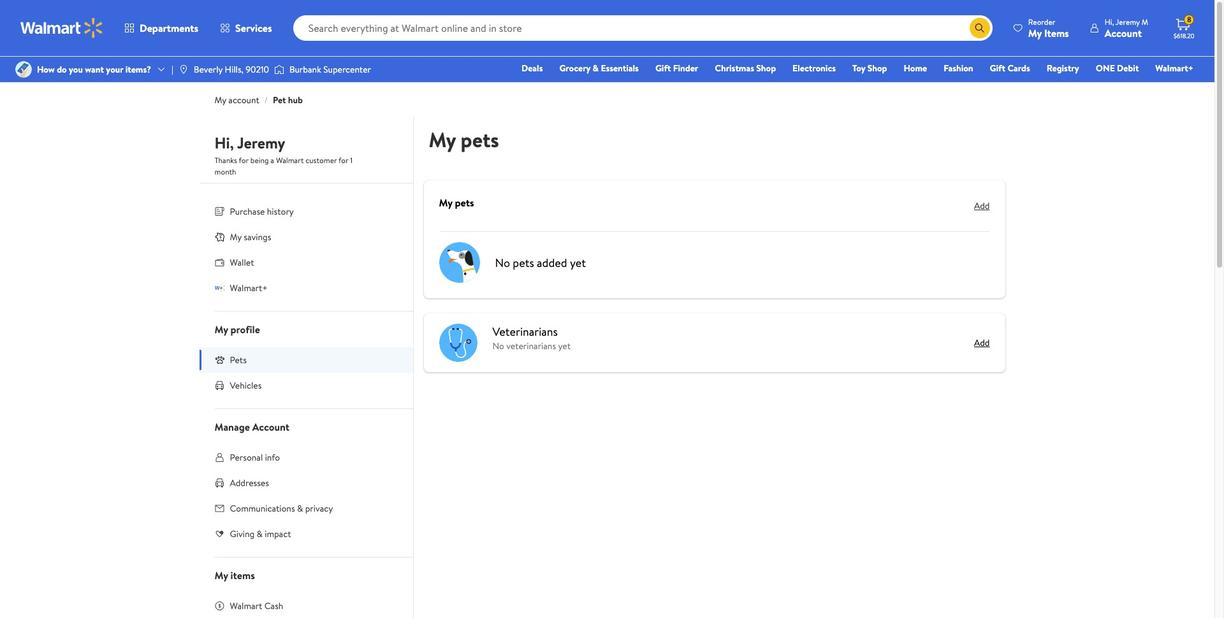 Task type: locate. For each thing, give the bounding box(es) containing it.
0 horizontal spatial for
[[239, 155, 249, 166]]

jeremy inside hi, jeremy m account
[[1116, 16, 1140, 27]]

walmart+ link
[[1150, 61, 1200, 75], [199, 276, 413, 301]]

walmart cash link
[[199, 594, 413, 619]]

0 horizontal spatial shop
[[757, 62, 776, 75]]

veterinarians
[[507, 340, 556, 353]]

8 $618.20
[[1174, 14, 1195, 40]]

shop right toy on the top right of page
[[868, 62, 888, 75]]

jeremy for account
[[1116, 16, 1140, 27]]

your
[[106, 63, 123, 76]]

1 horizontal spatial shop
[[868, 62, 888, 75]]

0 horizontal spatial walmart
[[230, 600, 262, 613]]

deals
[[522, 62, 543, 75]]

0 vertical spatial walmart
[[276, 155, 304, 166]]

1 horizontal spatial  image
[[179, 64, 189, 75]]

giving & impact link
[[199, 522, 413, 547]]

gift cards link
[[985, 61, 1036, 75]]

walmart image
[[20, 18, 103, 38]]

manage
[[215, 420, 250, 434]]

items?
[[125, 63, 151, 76]]

& inside giving & impact link
[[257, 528, 263, 541]]

1 horizontal spatial jeremy
[[1116, 16, 1140, 27]]

2 add button from the top
[[975, 337, 990, 350]]

icon image up my profile
[[215, 283, 225, 293]]

customer
[[306, 155, 337, 166]]

walmart+ down wallet at the top of the page
[[230, 282, 268, 295]]

walmart+
[[1156, 62, 1194, 75], [230, 282, 268, 295]]

services
[[235, 21, 272, 35]]

icon image for pets
[[215, 355, 225, 365]]

yet right 'veterinarians'
[[558, 340, 571, 353]]

1 vertical spatial walmart+
[[230, 282, 268, 295]]

1 horizontal spatial gift
[[990, 62, 1006, 75]]

hi, inside hi, jeremy m account
[[1105, 16, 1115, 27]]

3 icon image from the top
[[215, 355, 225, 365]]

 image right |
[[179, 64, 189, 75]]

yet inside veterinarians no veterinarians yet
[[558, 340, 571, 353]]

account up debit in the top right of the page
[[1105, 26, 1142, 40]]

essentials
[[601, 62, 639, 75]]

add
[[975, 200, 990, 212], [975, 337, 990, 350]]

0 vertical spatial yet
[[570, 255, 586, 271]]

& for grocery
[[593, 62, 599, 75]]

& inside grocery & essentials "link"
[[593, 62, 599, 75]]

m
[[1142, 16, 1149, 27]]

beverly
[[194, 63, 223, 76]]

impact
[[265, 528, 291, 541]]

0 vertical spatial account
[[1105, 26, 1142, 40]]

electronics
[[793, 62, 836, 75]]

gift for gift cards
[[990, 62, 1006, 75]]

yet for veterinarians no veterinarians yet
[[558, 340, 571, 353]]

1 horizontal spatial hi,
[[1105, 16, 1115, 27]]

icon image left pets
[[215, 355, 225, 365]]

 image
[[15, 61, 32, 78], [179, 64, 189, 75]]

walmart cash
[[230, 600, 283, 613]]

2 add from the top
[[975, 337, 990, 350]]

wallet
[[230, 256, 254, 269]]

hi, jeremy m account
[[1105, 16, 1149, 40]]

0 horizontal spatial walmart+
[[230, 282, 268, 295]]

account up info
[[252, 420, 290, 434]]

walmart right a
[[276, 155, 304, 166]]

burbank
[[290, 63, 321, 76]]

jeremy
[[1116, 16, 1140, 27], [237, 132, 285, 154]]

manage account
[[215, 420, 290, 434]]

icon image
[[215, 232, 225, 242], [215, 283, 225, 293], [215, 355, 225, 365]]

1 vertical spatial hi,
[[215, 132, 234, 154]]

& right grocery
[[593, 62, 599, 75]]

yet
[[570, 255, 586, 271], [558, 340, 571, 353]]

thanks
[[215, 155, 237, 166]]

2 horizontal spatial &
[[593, 62, 599, 75]]

 image left how
[[15, 61, 32, 78]]

reorder
[[1029, 16, 1056, 27]]

items
[[1045, 26, 1070, 40]]

1 horizontal spatial walmart
[[276, 155, 304, 166]]

1 vertical spatial account
[[252, 420, 290, 434]]

fashion
[[944, 62, 974, 75]]

hi, for thanks for being a walmart customer for 1 month
[[215, 132, 234, 154]]

0 vertical spatial no
[[495, 255, 510, 271]]

month
[[215, 166, 236, 177]]

cash
[[265, 600, 283, 613]]

1 vertical spatial my pets
[[439, 196, 474, 210]]

cards
[[1008, 62, 1031, 75]]

vet photo image
[[439, 324, 477, 362]]

hills,
[[225, 63, 244, 76]]

departments
[[140, 21, 198, 35]]

1 vertical spatial &
[[297, 503, 303, 515]]

add for 1st add button from the bottom of the page
[[975, 337, 990, 350]]

0 vertical spatial &
[[593, 62, 599, 75]]

hi, jeremy thanks for being a walmart customer for 1 month
[[215, 132, 353, 177]]

1 vertical spatial add button
[[975, 337, 990, 350]]

registry link
[[1041, 61, 1086, 75]]

hi, inside hi, jeremy thanks for being a walmart customer for 1 month
[[215, 132, 234, 154]]

0 vertical spatial pets
[[461, 126, 499, 154]]

1 horizontal spatial &
[[297, 503, 303, 515]]

account
[[1105, 26, 1142, 40], [252, 420, 290, 434]]

2 icon image from the top
[[215, 283, 225, 293]]

pets
[[230, 354, 247, 367]]

1 gift from the left
[[656, 62, 671, 75]]

yet right added
[[570, 255, 586, 271]]

1 shop from the left
[[757, 62, 776, 75]]

reorder my items
[[1029, 16, 1070, 40]]

0 horizontal spatial hi,
[[215, 132, 234, 154]]

purchase history
[[230, 205, 294, 218]]

gift
[[656, 62, 671, 75], [990, 62, 1006, 75]]

2 gift from the left
[[990, 62, 1006, 75]]

profile
[[231, 323, 260, 337]]

veterinarians
[[493, 324, 558, 340]]

pet
[[273, 94, 286, 107]]

& right giving
[[257, 528, 263, 541]]

no left 'veterinarians'
[[493, 340, 504, 353]]

icon image left my savings
[[215, 232, 225, 242]]

0 vertical spatial walmart+ link
[[1150, 61, 1200, 75]]

& for communications
[[297, 503, 303, 515]]

departments button
[[114, 13, 209, 43]]

0 vertical spatial add
[[975, 200, 990, 212]]

hub
[[288, 94, 303, 107]]

for left being
[[239, 155, 249, 166]]

hi, up thanks
[[215, 132, 234, 154]]

gift left cards
[[990, 62, 1006, 75]]

2 vertical spatial &
[[257, 528, 263, 541]]

walmart+ link down "my savings" link
[[199, 276, 413, 301]]

icon image for walmart+
[[215, 283, 225, 293]]

1 vertical spatial icon image
[[215, 283, 225, 293]]

jeremy up being
[[237, 132, 285, 154]]

my pets
[[429, 126, 499, 154], [439, 196, 474, 210]]

 image
[[274, 63, 284, 76]]

1 vertical spatial add
[[975, 337, 990, 350]]

1 vertical spatial no
[[493, 340, 504, 353]]

for left the 1
[[339, 155, 349, 166]]

0 vertical spatial hi,
[[1105, 16, 1115, 27]]

1 horizontal spatial for
[[339, 155, 349, 166]]

giving
[[230, 528, 255, 541]]

0 horizontal spatial account
[[252, 420, 290, 434]]

icon image inside pets link
[[215, 355, 225, 365]]

wallet link
[[199, 250, 413, 276]]

no left added
[[495, 255, 510, 271]]

jeremy inside hi, jeremy thanks for being a walmart customer for 1 month
[[237, 132, 285, 154]]

add button
[[975, 196, 990, 216], [975, 337, 990, 350]]

0 vertical spatial jeremy
[[1116, 16, 1140, 27]]

hi, jeremy link
[[215, 132, 285, 159]]

for
[[239, 155, 249, 166], [339, 155, 349, 166]]

1 icon image from the top
[[215, 232, 225, 242]]

registry
[[1047, 62, 1080, 75]]

gift left finder
[[656, 62, 671, 75]]

& left privacy
[[297, 503, 303, 515]]

1 vertical spatial walmart
[[230, 600, 262, 613]]

0 horizontal spatial &
[[257, 528, 263, 541]]

0 horizontal spatial gift
[[656, 62, 671, 75]]

my savings link
[[199, 225, 413, 250]]

icon image inside "my savings" link
[[215, 232, 225, 242]]

communications & privacy
[[230, 503, 333, 515]]

shop for christmas shop
[[757, 62, 776, 75]]

gift cards
[[990, 62, 1031, 75]]

Search search field
[[293, 15, 993, 41]]

gift for gift finder
[[656, 62, 671, 75]]

0 horizontal spatial walmart+ link
[[199, 276, 413, 301]]

hi, left m
[[1105, 16, 1115, 27]]

2 shop from the left
[[868, 62, 888, 75]]

personal
[[230, 452, 263, 464]]

veterinarians no veterinarians yet
[[493, 324, 571, 353]]

1 vertical spatial walmart+ link
[[199, 276, 413, 301]]

& inside communications & privacy link
[[297, 503, 303, 515]]

 image for how
[[15, 61, 32, 78]]

home link
[[898, 61, 933, 75]]

1 horizontal spatial account
[[1105, 26, 1142, 40]]

2 vertical spatial icon image
[[215, 355, 225, 365]]

home
[[904, 62, 928, 75]]

christmas shop link
[[710, 61, 782, 75]]

walmart+ down $618.20
[[1156, 62, 1194, 75]]

my account link
[[215, 94, 259, 107]]

0 horizontal spatial jeremy
[[237, 132, 285, 154]]

walmart left cash
[[230, 600, 262, 613]]

giving & impact
[[230, 528, 291, 541]]

services button
[[209, 13, 283, 43]]

shop right christmas
[[757, 62, 776, 75]]

0 vertical spatial add button
[[975, 196, 990, 216]]

1 vertical spatial jeremy
[[237, 132, 285, 154]]

grocery
[[560, 62, 591, 75]]

one debit
[[1096, 62, 1139, 75]]

1 vertical spatial pets
[[455, 196, 474, 210]]

items
[[231, 569, 255, 583]]

jeremy left m
[[1116, 16, 1140, 27]]

walmart+ link down $618.20
[[1150, 61, 1200, 75]]

0 horizontal spatial  image
[[15, 61, 32, 78]]

1 vertical spatial yet
[[558, 340, 571, 353]]

0 vertical spatial icon image
[[215, 232, 225, 242]]

christmas shop
[[715, 62, 776, 75]]

& for giving
[[257, 528, 263, 541]]

1 horizontal spatial walmart+
[[1156, 62, 1194, 75]]

1 add from the top
[[975, 200, 990, 212]]



Task type: vqa. For each thing, say whether or not it's contained in the screenshot.
the &
yes



Task type: describe. For each thing, give the bounding box(es) containing it.
2 for from the left
[[339, 155, 349, 166]]

1 horizontal spatial walmart+ link
[[1150, 61, 1200, 75]]

purchase
[[230, 205, 265, 218]]

 image for beverly
[[179, 64, 189, 75]]

christmas
[[715, 62, 755, 75]]

addresses
[[230, 477, 269, 490]]

one debit link
[[1091, 61, 1145, 75]]

supercenter
[[324, 63, 371, 76]]

pet hub link
[[273, 94, 303, 107]]

|
[[172, 63, 173, 76]]

privacy
[[305, 503, 333, 515]]

$618.20
[[1174, 31, 1195, 40]]

grocery & essentials
[[560, 62, 639, 75]]

0 vertical spatial my pets
[[429, 126, 499, 154]]

how
[[37, 63, 55, 76]]

gift finder link
[[650, 61, 704, 75]]

1 for from the left
[[239, 155, 249, 166]]

you
[[69, 63, 83, 76]]

my items
[[215, 569, 255, 583]]

history
[[267, 205, 294, 218]]

Walmart Site-Wide search field
[[293, 15, 993, 41]]

my profile
[[215, 323, 260, 337]]

yet for no pets added yet
[[570, 255, 586, 271]]

jeremy for for
[[237, 132, 285, 154]]

pets link
[[199, 348, 413, 373]]

toy shop link
[[847, 61, 893, 75]]

my inside reorder my items
[[1029, 26, 1042, 40]]

add for 2nd add button from the bottom
[[975, 200, 990, 212]]

shop for toy shop
[[868, 62, 888, 75]]

communications
[[230, 503, 295, 515]]

account inside hi, jeremy m account
[[1105, 26, 1142, 40]]

want
[[85, 63, 104, 76]]

savings
[[244, 231, 271, 244]]

electronics link
[[787, 61, 842, 75]]

purchase history link
[[199, 199, 413, 225]]

vehicles link
[[199, 373, 413, 399]]

2 vertical spatial pets
[[513, 255, 534, 271]]

communications & privacy link
[[199, 496, 413, 522]]

toy shop
[[853, 62, 888, 75]]

do
[[57, 63, 67, 76]]

account
[[229, 94, 259, 107]]

search icon image
[[975, 23, 985, 33]]

my account / pet hub
[[215, 94, 303, 107]]

personal info link
[[199, 445, 413, 471]]

debit
[[1118, 62, 1139, 75]]

how do you want your items?
[[37, 63, 151, 76]]

grocery & essentials link
[[554, 61, 645, 75]]

toy
[[853, 62, 866, 75]]

burbank supercenter
[[290, 63, 371, 76]]

no inside veterinarians no veterinarians yet
[[493, 340, 504, 353]]

added
[[537, 255, 567, 271]]

info
[[265, 452, 280, 464]]

90210
[[246, 63, 269, 76]]

addresses link
[[199, 471, 413, 496]]

8
[[1188, 14, 1192, 25]]

0 vertical spatial walmart+
[[1156, 62, 1194, 75]]

a
[[271, 155, 274, 166]]

vehicles
[[230, 380, 262, 392]]

fashion link
[[938, 61, 980, 75]]

no pets added yet
[[495, 255, 586, 271]]

walmart inside 'walmart cash' link
[[230, 600, 262, 613]]

personal info
[[230, 452, 280, 464]]

finder
[[673, 62, 699, 75]]

gift finder
[[656, 62, 699, 75]]

/
[[265, 94, 268, 107]]

one
[[1096, 62, 1116, 75]]

being
[[251, 155, 269, 166]]

beverly hills, 90210
[[194, 63, 269, 76]]

deals link
[[516, 61, 549, 75]]

icon image for my savings
[[215, 232, 225, 242]]

walmart inside hi, jeremy thanks for being a walmart customer for 1 month
[[276, 155, 304, 166]]

1
[[350, 155, 353, 166]]

1 add button from the top
[[975, 196, 990, 216]]

hi, for account
[[1105, 16, 1115, 27]]



